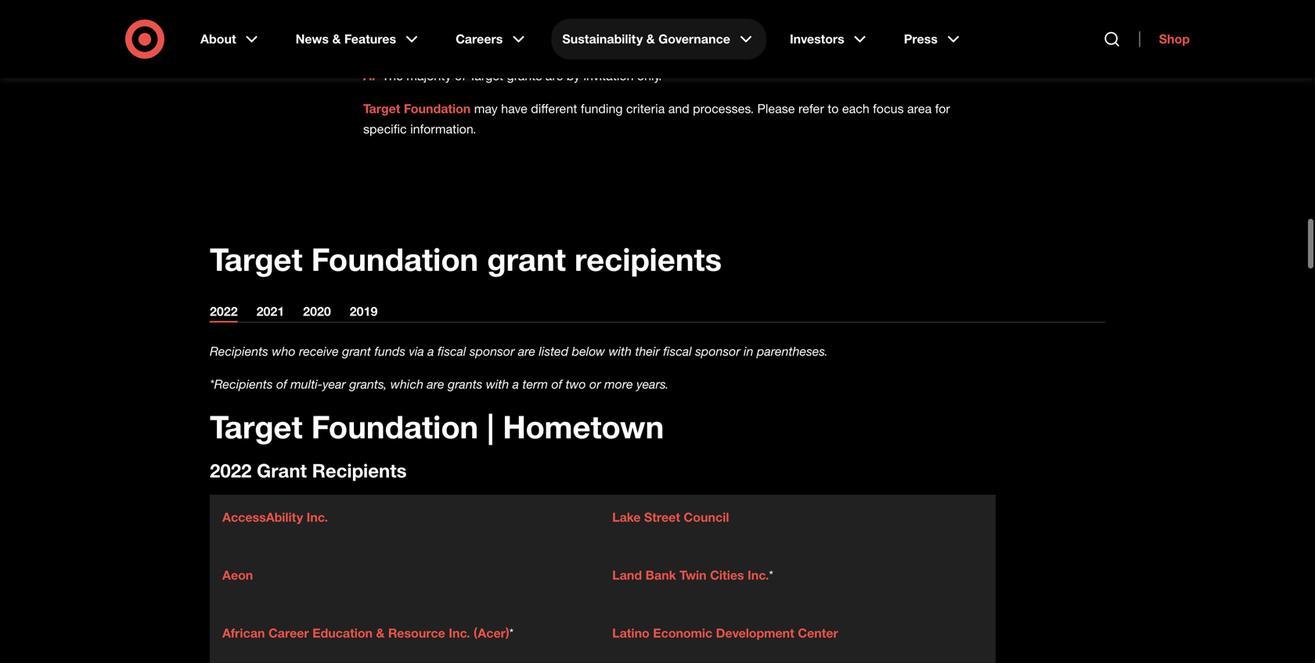Task type: vqa. For each thing, say whether or not it's contained in the screenshot.
policy? within the dropdown button
no



Task type: locate. For each thing, give the bounding box(es) containing it.
&
[[332, 31, 341, 47], [647, 31, 655, 47], [376, 626, 385, 641]]

0 vertical spatial *
[[769, 568, 774, 583]]

center
[[798, 626, 838, 641]]

1 horizontal spatial sponsor
[[696, 344, 741, 359]]

investors
[[790, 31, 845, 47]]

target foundation link
[[363, 101, 471, 116]]

0 vertical spatial are
[[546, 68, 563, 83]]

a right apply in the left top of the page
[[494, 25, 501, 40]]

a left term
[[513, 377, 519, 392]]

economic
[[653, 626, 713, 641]]

governance
[[659, 31, 731, 47]]

foundation for grant
[[311, 240, 479, 278]]

for right area
[[935, 101, 950, 116]]

lake
[[612, 510, 641, 525]]

shop link
[[1140, 31, 1190, 47]]

african career education & resource inc. (acer) *
[[222, 626, 514, 641]]

2019
[[350, 304, 378, 319]]

*
[[769, 568, 774, 583], [510, 626, 514, 641]]

foundation up information.
[[404, 101, 471, 116]]

of left "two"
[[552, 377, 562, 392]]

may have different funding criteria and processes. please refer to each focus area for specific information.
[[363, 101, 950, 137]]

1 vertical spatial inc.
[[748, 568, 769, 583]]

2022 left grant
[[210, 459, 252, 482]]

foundation for |
[[311, 408, 479, 446]]

0 horizontal spatial for
[[474, 25, 490, 40]]

1 horizontal spatial recipients
[[312, 459, 407, 482]]

land bank twin cities inc. link
[[612, 568, 769, 583]]

2 fiscal from the left
[[663, 344, 692, 359]]

focus
[[873, 101, 904, 116]]

2 vertical spatial are
[[427, 377, 444, 392]]

0 horizontal spatial grants
[[448, 377, 483, 392]]

with
[[609, 344, 632, 359], [486, 377, 509, 392]]

0 horizontal spatial inc.
[[307, 510, 328, 525]]

career
[[269, 626, 309, 641]]

funds
[[375, 344, 406, 359]]

inc.
[[307, 510, 328, 525], [748, 568, 769, 583], [449, 626, 470, 641]]

0 horizontal spatial are
[[427, 377, 444, 392]]

for right apply in the left top of the page
[[474, 25, 490, 40]]

1 vertical spatial for
[[935, 101, 950, 116]]

cities
[[710, 568, 744, 583]]

target up 2021
[[210, 240, 303, 278]]

0 horizontal spatial of
[[276, 377, 287, 392]]

0 vertical spatial grants
[[507, 68, 542, 83]]

twin
[[680, 568, 707, 583]]

q: how do i apply for a grant from target?
[[363, 25, 615, 40]]

foundation
[[404, 101, 471, 116], [311, 240, 479, 278], [311, 408, 479, 446]]

1 horizontal spatial fiscal
[[663, 344, 692, 359]]

1 horizontal spatial of
[[455, 68, 466, 83]]

foundation down which
[[311, 408, 479, 446]]

0 vertical spatial inc.
[[307, 510, 328, 525]]

grants up target foundation | hometown
[[448, 377, 483, 392]]

fiscal right their
[[663, 344, 692, 359]]

1 horizontal spatial a
[[494, 25, 501, 40]]

two
[[566, 377, 586, 392]]

1 vertical spatial are
[[518, 344, 536, 359]]

via
[[409, 344, 424, 359]]

sponsor left in
[[696, 344, 741, 359]]

0 horizontal spatial with
[[486, 377, 509, 392]]

of
[[455, 68, 466, 83], [276, 377, 287, 392], [552, 377, 562, 392]]

sponsor
[[470, 344, 515, 359], [696, 344, 741, 359]]

inc. down 2022 grant recipients
[[307, 510, 328, 525]]

& for features
[[332, 31, 341, 47]]

only.
[[637, 68, 662, 83]]

for
[[474, 25, 490, 40], [935, 101, 950, 116]]

1 vertical spatial grant
[[487, 240, 566, 278]]

1 horizontal spatial for
[[935, 101, 950, 116]]

2 vertical spatial inc.
[[449, 626, 470, 641]]

news & features
[[296, 31, 396, 47]]

1 horizontal spatial inc.
[[449, 626, 470, 641]]

& left resource
[[376, 626, 385, 641]]

0 vertical spatial recipients
[[210, 344, 269, 359]]

0 vertical spatial with
[[609, 344, 632, 359]]

with left term
[[486, 377, 509, 392]]

recipients right grant
[[312, 459, 407, 482]]

2022 left 2021
[[210, 304, 238, 319]]

or
[[590, 377, 601, 392]]

1 vertical spatial a
[[428, 344, 434, 359]]

0 vertical spatial grant
[[505, 25, 536, 40]]

invitation
[[584, 68, 634, 83]]

& right "news" on the top left
[[332, 31, 341, 47]]

investors link
[[779, 19, 881, 60]]

target foundation grant recipients
[[210, 240, 722, 278]]

recipients up *recipients at the left
[[210, 344, 269, 359]]

and
[[669, 101, 690, 116]]

0 vertical spatial for
[[474, 25, 490, 40]]

2022 link
[[210, 304, 238, 323]]

grants up have
[[507, 68, 542, 83]]

target?
[[571, 25, 615, 40]]

1 horizontal spatial are
[[518, 344, 536, 359]]

2 horizontal spatial &
[[647, 31, 655, 47]]

grant
[[505, 25, 536, 40], [487, 240, 566, 278], [342, 344, 371, 359]]

sustainability & governance link
[[552, 19, 767, 60]]

1 horizontal spatial *
[[769, 568, 774, 583]]

are left listed
[[518, 344, 536, 359]]

recipients who receive grant funds via a fiscal sponsor are listed below with their fiscal sponsor in parentheses.
[[210, 344, 828, 359]]

foundation up 2019
[[311, 240, 479, 278]]

2 vertical spatial foundation
[[311, 408, 479, 446]]

aeon
[[222, 568, 253, 583]]

with left their
[[609, 344, 632, 359]]

2 vertical spatial a
[[513, 377, 519, 392]]

1 vertical spatial *
[[510, 626, 514, 641]]

accessability inc. link
[[222, 510, 328, 525]]

& up only.
[[647, 31, 655, 47]]

2 2022 from the top
[[210, 459, 252, 482]]

for inside may have different funding criteria and processes. please refer to each focus area for specific information.
[[935, 101, 950, 116]]

a for for
[[494, 25, 501, 40]]

about link
[[190, 19, 272, 60]]

multi-
[[291, 377, 323, 392]]

are
[[546, 68, 563, 83], [518, 344, 536, 359], [427, 377, 444, 392]]

0 horizontal spatial &
[[332, 31, 341, 47]]

a right the via
[[428, 344, 434, 359]]

their
[[635, 344, 660, 359]]

1 horizontal spatial grants
[[507, 68, 542, 83]]

recipients
[[575, 240, 722, 278]]

have
[[501, 101, 528, 116]]

of right "majority" at the top left of page
[[455, 68, 466, 83]]

2022 inside target foundation grant recipients tab list
[[210, 304, 238, 319]]

recipients
[[210, 344, 269, 359], [312, 459, 407, 482]]

target down *recipients at the left
[[210, 408, 303, 446]]

majority
[[407, 68, 452, 83]]

1 2022 from the top
[[210, 304, 238, 319]]

shop
[[1159, 31, 1190, 47]]

1 vertical spatial foundation
[[311, 240, 479, 278]]

inc. right the "cities"
[[748, 568, 769, 583]]

inc. left (acer)
[[449, 626, 470, 641]]

fiscal up *recipients of multi-year grants, which are grants with a term of two or more years.
[[438, 344, 466, 359]]

0 horizontal spatial a
[[428, 344, 434, 359]]

2021 link
[[257, 304, 284, 323]]

0 horizontal spatial *
[[510, 626, 514, 641]]

of left multi- on the bottom of the page
[[276, 377, 287, 392]]

target foundation grant recipients tab list
[[210, 304, 1106, 323]]

|
[[487, 408, 494, 446]]

1 vertical spatial recipients
[[312, 459, 407, 482]]

target up specific
[[363, 101, 400, 116]]

are right which
[[427, 377, 444, 392]]

by
[[567, 68, 580, 83]]

are left by
[[546, 68, 563, 83]]

1 vertical spatial 2022
[[210, 459, 252, 482]]

sponsor left listed
[[470, 344, 515, 359]]

0 horizontal spatial sponsor
[[470, 344, 515, 359]]

fiscal
[[438, 344, 466, 359], [663, 344, 692, 359]]

aeon link
[[222, 568, 253, 583]]

0 vertical spatial a
[[494, 25, 501, 40]]

target
[[469, 68, 504, 83], [363, 101, 400, 116], [210, 240, 303, 278], [210, 408, 303, 446]]

accessability
[[222, 510, 303, 525]]

1 horizontal spatial with
[[609, 344, 632, 359]]

a:
[[363, 68, 375, 83]]

1 vertical spatial with
[[486, 377, 509, 392]]

0 horizontal spatial fiscal
[[438, 344, 466, 359]]

target for target foundation
[[363, 101, 400, 116]]

2 horizontal spatial inc.
[[748, 568, 769, 583]]

african career education & resource inc. (acer) link
[[222, 626, 510, 641]]

0 vertical spatial 2022
[[210, 304, 238, 319]]

grants
[[507, 68, 542, 83], [448, 377, 483, 392]]



Task type: describe. For each thing, give the bounding box(es) containing it.
please
[[758, 101, 795, 116]]

2 horizontal spatial a
[[513, 377, 519, 392]]

area
[[908, 101, 932, 116]]

which
[[391, 377, 424, 392]]

parentheses.
[[757, 344, 828, 359]]

accessability inc.
[[222, 510, 328, 525]]

2020
[[303, 304, 331, 319]]

2022 grant recipients
[[210, 459, 407, 482]]

latino economic development center link
[[612, 626, 838, 641]]

q:
[[363, 25, 377, 40]]

2022 for '2022' link
[[210, 304, 238, 319]]

2022 for 2022 grant recipients
[[210, 459, 252, 482]]

a for via
[[428, 344, 434, 359]]

sustainability & governance
[[563, 31, 731, 47]]

in
[[744, 344, 754, 359]]

information.
[[410, 121, 476, 137]]

listed
[[539, 344, 569, 359]]

education
[[313, 626, 373, 641]]

the
[[382, 68, 403, 83]]

& for governance
[[647, 31, 655, 47]]

latino
[[612, 626, 650, 641]]

features
[[344, 31, 396, 47]]

0 horizontal spatial recipients
[[210, 344, 269, 359]]

i
[[431, 25, 435, 40]]

grants,
[[349, 377, 387, 392]]

*recipients of multi-year grants, which are grants with a term of two or more years.
[[210, 377, 669, 392]]

bank
[[646, 568, 676, 583]]

1 sponsor from the left
[[470, 344, 515, 359]]

2020 link
[[303, 304, 331, 323]]

land bank twin cities inc. *
[[612, 568, 774, 583]]

target for target foundation grant recipients
[[210, 240, 303, 278]]

development
[[716, 626, 795, 641]]

sustainability
[[563, 31, 643, 47]]

term
[[523, 377, 548, 392]]

1 fiscal from the left
[[438, 344, 466, 359]]

to
[[828, 101, 839, 116]]

news
[[296, 31, 329, 47]]

*recipients
[[210, 377, 273, 392]]

who
[[272, 344, 296, 359]]

council
[[684, 510, 729, 525]]

careers
[[456, 31, 503, 47]]

target up may
[[469, 68, 504, 83]]

1 vertical spatial grants
[[448, 377, 483, 392]]

funding
[[581, 101, 623, 116]]

2 sponsor from the left
[[696, 344, 741, 359]]

lake street council link
[[612, 510, 729, 525]]

below
[[572, 344, 605, 359]]

how
[[382, 25, 409, 40]]

year
[[323, 377, 346, 392]]

years.
[[637, 377, 669, 392]]

latino economic development center
[[612, 626, 838, 641]]

may
[[474, 101, 498, 116]]

the majority of target grants are by invitation only.
[[382, 68, 666, 83]]

0 vertical spatial foundation
[[404, 101, 471, 116]]

careers link
[[445, 19, 539, 60]]

street
[[644, 510, 680, 525]]

processes.
[[693, 101, 754, 116]]

1 horizontal spatial &
[[376, 626, 385, 641]]

target for target foundation | hometown
[[210, 408, 303, 446]]

target foundation
[[363, 101, 471, 116]]

press link
[[893, 19, 974, 60]]

criteria
[[626, 101, 665, 116]]

more
[[605, 377, 633, 392]]

african
[[222, 626, 265, 641]]

each
[[842, 101, 870, 116]]

specific
[[363, 121, 407, 137]]

(acer)
[[474, 626, 510, 641]]

2021
[[257, 304, 284, 319]]

2 horizontal spatial of
[[552, 377, 562, 392]]

apply
[[438, 25, 470, 40]]

lake street council
[[612, 510, 729, 525]]

about
[[200, 31, 236, 47]]

press
[[904, 31, 938, 47]]

land
[[612, 568, 642, 583]]

refer
[[799, 101, 824, 116]]

receive
[[299, 344, 339, 359]]

from
[[540, 25, 567, 40]]

2 horizontal spatial are
[[546, 68, 563, 83]]

2 vertical spatial grant
[[342, 344, 371, 359]]

news & features link
[[285, 19, 432, 60]]



